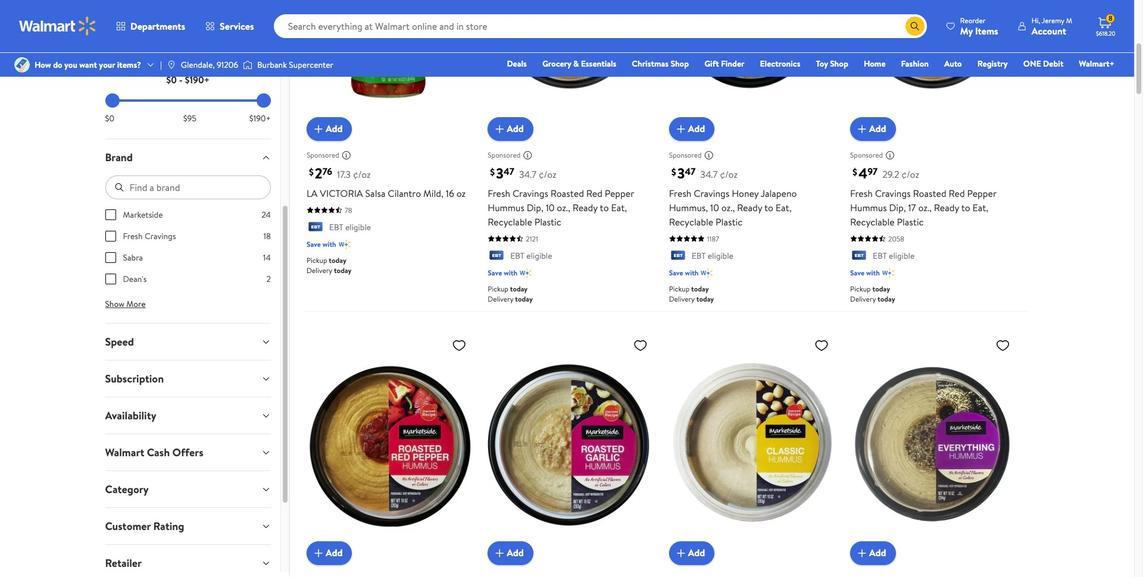 Task type: locate. For each thing, give the bounding box(es) containing it.
search icon image
[[911, 21, 920, 31]]

2 horizontal spatial ad disclaimer and feedback for ingridsponsoredproducts image
[[886, 151, 895, 160]]

2 inside brand group
[[267, 273, 271, 285]]

1 ad disclaimer and feedback for ingridsponsoredproducts image from the left
[[342, 151, 351, 160]]

1 eat, from the left
[[611, 201, 627, 214]]

0 horizontal spatial eat,
[[611, 201, 627, 214]]

ebt image for 2
[[307, 222, 325, 234]]

$
[[309, 166, 314, 179], [490, 166, 495, 179], [672, 166, 677, 179], [853, 166, 858, 179]]

plastic up 1187
[[716, 215, 743, 229]]

ebt eligible down 2058
[[873, 250, 915, 262]]

1 horizontal spatial to
[[765, 201, 774, 214]]

ready
[[573, 201, 598, 214], [738, 201, 763, 214], [935, 201, 960, 214]]

2 ready from the left
[[738, 201, 763, 214]]

recyclable for 4
[[851, 215, 895, 229]]

$0 up brand
[[105, 113, 114, 125]]

10 inside $ 3 47 34.7 ¢/oz fresh cravings honey jalapeno hummus, 10 oz., ready to eat, recyclable plastic
[[711, 201, 720, 214]]

34.7 up hummus,
[[701, 168, 718, 181]]

1 to from the left
[[600, 201, 609, 214]]

2 horizontal spatial  image
[[243, 59, 253, 71]]

hummus down ad disclaimer and feedback for ingridsponsoredproducts image at top
[[488, 201, 525, 214]]

cravings down ad disclaimer and feedback for ingridsponsoredproducts image at top
[[513, 187, 549, 200]]

one debit link
[[1019, 57, 1070, 70]]

dip, left 17 on the right top of the page
[[890, 201, 906, 214]]

1 horizontal spatial shop
[[831, 58, 849, 70]]

3 oz., from the left
[[919, 201, 932, 214]]

1 walmart plus image from the left
[[701, 267, 713, 279]]

electronics
[[760, 58, 801, 70]]

eligible down 78
[[345, 221, 371, 233]]

pickup today delivery today
[[307, 256, 352, 276], [488, 284, 533, 304], [669, 284, 714, 304], [851, 284, 896, 304]]

fresh inside $ 3 47 34.7 ¢/oz fresh cravings roasted red pepper hummus dip, 10 oz., ready to eat, recyclable plastic
[[488, 187, 511, 200]]

1 horizontal spatial oz.,
[[722, 201, 735, 214]]

walmart plus image for 4
[[883, 267, 895, 279]]

None checkbox
[[105, 210, 116, 220], [105, 253, 116, 263], [105, 210, 116, 220], [105, 253, 116, 263]]

marketside gluten-free classic hummus 10 oz, ready to eat, resealable cup image
[[669, 334, 834, 556]]

2 $ from the left
[[490, 166, 495, 179]]

24
[[262, 209, 271, 221]]

2 ad disclaimer and feedback for ingridsponsoredproducts image from the left
[[705, 151, 714, 160]]

47
[[504, 165, 515, 178], [685, 165, 696, 178]]

1 horizontal spatial walmart plus image
[[883, 267, 895, 279]]

3 to from the left
[[962, 201, 971, 214]]

2 oz., from the left
[[722, 201, 735, 214]]

oz., inside $ 3 47 34.7 ¢/oz fresh cravings honey jalapeno hummus, 10 oz., ready to eat, recyclable plastic
[[722, 201, 735, 214]]

 image for burbank supercenter
[[243, 59, 253, 71]]

$ inside $ 3 47 34.7 ¢/oz fresh cravings honey jalapeno hummus, 10 oz., ready to eat, recyclable plastic
[[672, 166, 677, 179]]

2 horizontal spatial plastic
[[897, 215, 924, 229]]

add to favorites list, marketside gluten-free everything hummus 10 oz, ready to eat, resealable cup image
[[996, 338, 1011, 353]]

sponsored
[[307, 150, 339, 160], [488, 150, 521, 160], [669, 150, 702, 160], [851, 150, 883, 160]]

 image right |
[[167, 60, 176, 70]]

1 roasted from the left
[[551, 187, 584, 200]]

1 horizontal spatial 10
[[711, 201, 720, 214]]

pepper
[[605, 187, 634, 200], [968, 187, 997, 200]]

pickup for $ 2 76 17.3 ¢/oz la victoria salsa cilantro mild, 16 oz
[[307, 256, 327, 266]]

0 horizontal spatial $190+
[[185, 73, 210, 86]]

show more button
[[96, 295, 155, 314]]

3 plastic from the left
[[897, 215, 924, 229]]

2 up la
[[315, 163, 323, 183]]

ebt image
[[307, 222, 325, 234], [851, 251, 869, 263]]

fresh up sabra
[[123, 231, 143, 242]]

1 horizontal spatial red
[[949, 187, 966, 200]]

1 sponsored from the left
[[307, 150, 339, 160]]

red inside $ 3 47 34.7 ¢/oz fresh cravings roasted red pepper hummus dip, 10 oz., ready to eat, recyclable plastic
[[587, 187, 603, 200]]

 image
[[14, 57, 30, 73], [243, 59, 253, 71], [167, 60, 176, 70]]

availability
[[105, 409, 156, 424]]

2 pepper from the left
[[968, 187, 997, 200]]

one
[[1024, 58, 1042, 70]]

0 horizontal spatial ready
[[573, 201, 598, 214]]

2 horizontal spatial oz.,
[[919, 201, 932, 214]]

add to favorites list, marketside gluten-free classic hummus 10 oz, ready to eat, resealable cup image
[[815, 338, 829, 353]]

eat, for 4
[[973, 201, 989, 214]]

2 horizontal spatial recyclable
[[851, 215, 895, 229]]

cravings inside $ 4 97 29.2 ¢/oz fresh cravings roasted red pepper hummus dip, 17 oz., ready to eat, recyclable plastic
[[876, 187, 911, 200]]

1 red from the left
[[587, 187, 603, 200]]

fresh cravings roasted red pepper hummus dip, 17 oz., ready to eat, recyclable plastic image
[[851, 0, 1015, 131]]

0 horizontal spatial 3
[[496, 163, 504, 183]]

1 horizontal spatial pepper
[[968, 187, 997, 200]]

2
[[315, 163, 323, 183], [267, 273, 271, 285]]

1 10 from the left
[[546, 201, 555, 214]]

3 ¢/oz from the left
[[720, 168, 738, 181]]

0 horizontal spatial walmart plus image
[[339, 239, 351, 251]]

0 horizontal spatial ebt image
[[488, 251, 506, 263]]

delivery for $ 4 97 29.2 ¢/oz fresh cravings roasted red pepper hummus dip, 17 oz., ready to eat, recyclable plastic
[[851, 294, 876, 304]]

roasted inside $ 4 97 29.2 ¢/oz fresh cravings roasted red pepper hummus dip, 17 oz., ready to eat, recyclable plastic
[[914, 187, 947, 200]]

cravings down 29.2
[[876, 187, 911, 200]]

ebt eligible down 1187
[[692, 250, 734, 262]]

1 recyclable from the left
[[488, 215, 532, 229]]

grocery & essentials link
[[537, 57, 622, 70]]

marketside gluten-free roasted garlic hummus 10 oz, ready to eat, resealable cup image
[[488, 334, 653, 556]]

auto link
[[939, 57, 968, 70]]

ebt eligible down 2121
[[511, 250, 553, 262]]

0 horizontal spatial 34.7
[[519, 168, 537, 181]]

-
[[179, 73, 183, 86]]

category
[[105, 483, 149, 497]]

cravings up hummus,
[[694, 187, 730, 200]]

1 horizontal spatial 34.7
[[701, 168, 718, 181]]

ebt image for 4
[[851, 251, 869, 263]]

fresh for $ 4 97 29.2 ¢/oz fresh cravings roasted red pepper hummus dip, 17 oz., ready to eat, recyclable plastic
[[851, 187, 873, 200]]

save with for $ 2 76 17.3 ¢/oz la victoria salsa cilantro mild, 16 oz
[[307, 239, 336, 250]]

save with for $ 4 97 29.2 ¢/oz fresh cravings roasted red pepper hummus dip, 17 oz., ready to eat, recyclable plastic
[[851, 268, 880, 278]]

oz., inside $ 4 97 29.2 ¢/oz fresh cravings roasted red pepper hummus dip, 17 oz., ready to eat, recyclable plastic
[[919, 201, 932, 214]]

brand button
[[96, 139, 281, 176]]

oz
[[457, 187, 466, 200]]

2 red from the left
[[949, 187, 966, 200]]

ebt for $ 2 76 17.3 ¢/oz la victoria salsa cilantro mild, 16 oz
[[329, 221, 343, 233]]

3 for $ 3 47 34.7 ¢/oz fresh cravings honey jalapeno hummus, 10 oz., ready to eat, recyclable plastic
[[678, 163, 685, 183]]

victoria
[[320, 187, 363, 200]]

shop right 'christmas'
[[671, 58, 689, 70]]

ready for 4
[[935, 201, 960, 214]]

1 horizontal spatial recyclable
[[669, 215, 714, 229]]

47 inside $ 3 47 34.7 ¢/oz fresh cravings roasted red pepper hummus dip, 10 oz., ready to eat, recyclable plastic
[[504, 165, 515, 178]]

dip, for 3
[[527, 201, 544, 214]]

add to favorites list, marketside gluten-free roasted garlic hummus 10 oz, ready to eat, resealable cup image
[[634, 338, 648, 353]]

0 horizontal spatial 47
[[504, 165, 515, 178]]

3 eat, from the left
[[973, 201, 989, 214]]

sponsored for $ 3 47 34.7 ¢/oz fresh cravings honey jalapeno hummus, 10 oz., ready to eat, recyclable plastic
[[669, 150, 702, 160]]

$ for $ 3 47 34.7 ¢/oz fresh cravings roasted red pepper hummus dip, 10 oz., ready to eat, recyclable plastic
[[490, 166, 495, 179]]

cravings for $ 3 47 34.7 ¢/oz fresh cravings honey jalapeno hummus, 10 oz., ready to eat, recyclable plastic
[[694, 187, 730, 200]]

2 34.7 from the left
[[701, 168, 718, 181]]

sponsored left ad disclaimer and feedback for ingridsponsoredproducts image at top
[[488, 150, 521, 160]]

ready inside $ 3 47 34.7 ¢/oz fresh cravings honey jalapeno hummus, 10 oz., ready to eat, recyclable plastic
[[738, 201, 763, 214]]

plastic inside $ 3 47 34.7 ¢/oz fresh cravings roasted red pepper hummus dip, 10 oz., ready to eat, recyclable plastic
[[535, 215, 562, 229]]

add to cart image
[[493, 122, 507, 136], [856, 122, 870, 136], [312, 547, 326, 561]]

1 $ from the left
[[309, 166, 314, 179]]

4
[[859, 163, 868, 183]]

save with for $ 3 47 34.7 ¢/oz fresh cravings honey jalapeno hummus, 10 oz., ready to eat, recyclable plastic
[[669, 268, 699, 278]]

1 ready from the left
[[573, 201, 598, 214]]

la
[[307, 187, 318, 200]]

recyclable inside $ 3 47 34.7 ¢/oz fresh cravings honey jalapeno hummus, 10 oz., ready to eat, recyclable plastic
[[669, 215, 714, 229]]

0 horizontal spatial  image
[[14, 57, 30, 73]]

save for $ 3 47 34.7 ¢/oz fresh cravings roasted red pepper hummus dip, 10 oz., ready to eat, recyclable plastic
[[488, 268, 502, 278]]

1 oz., from the left
[[557, 201, 571, 214]]

walmart plus image
[[339, 239, 351, 251], [520, 267, 532, 279]]

ebt image for $ 3 47 34.7 ¢/oz fresh cravings roasted red pepper hummus dip, 10 oz., ready to eat, recyclable plastic
[[488, 251, 506, 263]]

red for 3
[[587, 187, 603, 200]]

oz., inside $ 3 47 34.7 ¢/oz fresh cravings roasted red pepper hummus dip, 10 oz., ready to eat, recyclable plastic
[[557, 201, 571, 214]]

3
[[496, 163, 504, 183], [678, 163, 685, 183]]

$95
[[183, 113, 197, 125]]

recyclable
[[488, 215, 532, 229], [669, 215, 714, 229], [851, 215, 895, 229]]

category tab
[[96, 472, 281, 508]]

0 horizontal spatial red
[[587, 187, 603, 200]]

red
[[587, 187, 603, 200], [949, 187, 966, 200]]

¢/oz for $ 3 47 34.7 ¢/oz fresh cravings honey jalapeno hummus, 10 oz., ready to eat, recyclable plastic
[[720, 168, 738, 181]]

hummus
[[488, 201, 525, 214], [851, 201, 887, 214]]

plastic up 2121
[[535, 215, 562, 229]]

0 horizontal spatial recyclable
[[488, 215, 532, 229]]

account
[[1032, 24, 1067, 37]]

ebt image
[[488, 251, 506, 263], [669, 251, 687, 263]]

fresh for $ 3 47 34.7 ¢/oz fresh cravings roasted red pepper hummus dip, 10 oz., ready to eat, recyclable plastic
[[488, 187, 511, 200]]

shop inside 'link'
[[831, 58, 849, 70]]

3 $ from the left
[[672, 166, 677, 179]]

pepper inside $ 3 47 34.7 ¢/oz fresh cravings roasted red pepper hummus dip, 10 oz., ready to eat, recyclable plastic
[[605, 187, 634, 200]]

0 horizontal spatial walmart plus image
[[701, 267, 713, 279]]

2 roasted from the left
[[914, 187, 947, 200]]

pickup today delivery today for $ 2 76 17.3 ¢/oz la victoria salsa cilantro mild, 16 oz
[[307, 256, 352, 276]]

1187
[[708, 234, 720, 244]]

1 shop from the left
[[671, 58, 689, 70]]

sabra
[[123, 252, 143, 264]]

3 sponsored from the left
[[669, 150, 702, 160]]

0 horizontal spatial 10
[[546, 201, 555, 214]]

recyclable inside $ 4 97 29.2 ¢/oz fresh cravings roasted red pepper hummus dip, 17 oz., ready to eat, recyclable plastic
[[851, 215, 895, 229]]

ready inside $ 3 47 34.7 ¢/oz fresh cravings roasted red pepper hummus dip, 10 oz., ready to eat, recyclable plastic
[[573, 201, 598, 214]]

2 eat, from the left
[[776, 201, 792, 214]]

christmas shop link
[[627, 57, 695, 70]]

save
[[307, 239, 321, 250], [488, 268, 502, 278], [669, 268, 684, 278], [851, 268, 865, 278]]

roasted for 4
[[914, 187, 947, 200]]

3 inside $ 3 47 34.7 ¢/oz fresh cravings honey jalapeno hummus, 10 oz., ready to eat, recyclable plastic
[[678, 163, 685, 183]]

ad disclaimer and feedback for ingridsponsoredproducts image
[[523, 151, 533, 160]]

 image for how do you want your items?
[[14, 57, 30, 73]]

ad disclaimer and feedback for ingridsponsoredproducts image up 17.3
[[342, 151, 351, 160]]

$0
[[166, 73, 177, 86], [105, 113, 114, 125]]

1 horizontal spatial eat,
[[776, 201, 792, 214]]

¢/oz inside $ 3 47 34.7 ¢/oz fresh cravings roasted red pepper hummus dip, 10 oz., ready to eat, recyclable plastic
[[539, 168, 557, 181]]

¢/oz for $ 2 76 17.3 ¢/oz la victoria salsa cilantro mild, 16 oz
[[353, 168, 371, 181]]

1 vertical spatial $0
[[105, 113, 114, 125]]

walmart plus image
[[701, 267, 713, 279], [883, 267, 895, 279]]

cravings inside $ 3 47 34.7 ¢/oz fresh cravings honey jalapeno hummus, 10 oz., ready to eat, recyclable plastic
[[694, 187, 730, 200]]

1 horizontal spatial roasted
[[914, 187, 947, 200]]

 image left how
[[14, 57, 30, 73]]

0 horizontal spatial 2
[[267, 273, 271, 285]]

1 horizontal spatial $190+
[[249, 113, 271, 125]]

1 47 from the left
[[504, 165, 515, 178]]

recyclable inside $ 3 47 34.7 ¢/oz fresh cravings roasted red pepper hummus dip, 10 oz., ready to eat, recyclable plastic
[[488, 215, 532, 229]]

walmart plus image down 2058
[[883, 267, 895, 279]]

walmart plus image for 2
[[339, 239, 351, 251]]

2 horizontal spatial ready
[[935, 201, 960, 214]]

1 ebt image from the left
[[488, 251, 506, 263]]

1 vertical spatial ebt image
[[851, 251, 869, 263]]

3 ad disclaimer and feedback for ingridsponsoredproducts image from the left
[[886, 151, 895, 160]]

97
[[868, 165, 878, 178]]

4 ¢/oz from the left
[[902, 168, 920, 181]]

red inside $ 4 97 29.2 ¢/oz fresh cravings roasted red pepper hummus dip, 17 oz., ready to eat, recyclable plastic
[[949, 187, 966, 200]]

dip, for 4
[[890, 201, 906, 214]]

2 hummus from the left
[[851, 201, 887, 214]]

with
[[323, 239, 336, 250], [504, 268, 518, 278], [685, 268, 699, 278], [867, 268, 880, 278]]

ebt image for $ 3 47 34.7 ¢/oz fresh cravings honey jalapeno hummus, 10 oz., ready to eat, recyclable plastic
[[669, 251, 687, 263]]

$190+ down burbank
[[249, 113, 271, 125]]

eat, for 3
[[611, 201, 627, 214]]

0 vertical spatial $190+
[[185, 73, 210, 86]]

fresh for $ 3 47 34.7 ¢/oz fresh cravings honey jalapeno hummus, 10 oz., ready to eat, recyclable plastic
[[669, 187, 692, 200]]

fashion
[[902, 58, 929, 70]]

fresh down the '4'
[[851, 187, 873, 200]]

shop for toy shop
[[831, 58, 849, 70]]

ebt
[[329, 221, 343, 233], [511, 250, 525, 262], [692, 250, 706, 262], [873, 250, 887, 262]]

3 for $ 3 47 34.7 ¢/oz fresh cravings roasted red pepper hummus dip, 10 oz., ready to eat, recyclable plastic
[[496, 163, 504, 183]]

roasted for 3
[[551, 187, 584, 200]]

0 horizontal spatial dip,
[[527, 201, 544, 214]]

speed
[[105, 335, 134, 350]]

eat, inside $ 4 97 29.2 ¢/oz fresh cravings roasted red pepper hummus dip, 17 oz., ready to eat, recyclable plastic
[[973, 201, 989, 214]]

0 horizontal spatial pepper
[[605, 187, 634, 200]]

oz.,
[[557, 201, 571, 214], [722, 201, 735, 214], [919, 201, 932, 214]]

3 recyclable from the left
[[851, 215, 895, 229]]

la victoria salsa cilantro mild, 16 oz image
[[307, 0, 471, 131]]

1 plastic from the left
[[535, 215, 562, 229]]

34.7 inside $ 3 47 34.7 ¢/oz fresh cravings roasted red pepper hummus dip, 10 oz., ready to eat, recyclable plastic
[[519, 168, 537, 181]]

0 vertical spatial ebt image
[[307, 222, 325, 234]]

burbank
[[257, 59, 287, 71]]

3 ready from the left
[[935, 201, 960, 214]]

add to cart image
[[312, 122, 326, 136], [674, 122, 688, 136], [493, 547, 507, 561], [674, 547, 688, 561], [856, 547, 870, 561]]

shop right toy
[[831, 58, 849, 70]]

2 horizontal spatial add to cart image
[[856, 122, 870, 136]]

2 walmart plus image from the left
[[883, 267, 895, 279]]

2 10 from the left
[[711, 201, 720, 214]]

2 to from the left
[[765, 201, 774, 214]]

to inside $ 3 47 34.7 ¢/oz fresh cravings roasted red pepper hummus dip, 10 oz., ready to eat, recyclable plastic
[[600, 201, 609, 214]]

2 recyclable from the left
[[669, 215, 714, 229]]

oz., for 4
[[919, 201, 932, 214]]

recyclable down hummus,
[[669, 215, 714, 229]]

1 horizontal spatial ready
[[738, 201, 763, 214]]

fresh up hummus,
[[669, 187, 692, 200]]

cravings for $ 3 47 34.7 ¢/oz fresh cravings roasted red pepper hummus dip, 10 oz., ready to eat, recyclable plastic
[[513, 187, 549, 200]]

$190 range field
[[105, 99, 271, 102]]

customer rating
[[105, 519, 184, 534]]

brand tab
[[96, 139, 281, 176]]

walmart plus image down 78
[[339, 239, 351, 251]]

fresh right oz
[[488, 187, 511, 200]]

$618.20
[[1097, 29, 1116, 38]]

reorder my items
[[961, 15, 999, 37]]

1 ¢/oz from the left
[[353, 168, 371, 181]]

cilantro
[[388, 187, 421, 200]]

dip, inside $ 4 97 29.2 ¢/oz fresh cravings roasted red pepper hummus dip, 17 oz., ready to eat, recyclable plastic
[[890, 201, 906, 214]]

sponsored up the 97
[[851, 150, 883, 160]]

dip, up 2121
[[527, 201, 544, 214]]

eat, inside $ 3 47 34.7 ¢/oz fresh cravings roasted red pepper hummus dip, 10 oz., ready to eat, recyclable plastic
[[611, 201, 627, 214]]

plastic
[[535, 215, 562, 229], [716, 215, 743, 229], [897, 215, 924, 229]]

ebt eligible
[[329, 221, 371, 233], [511, 250, 553, 262], [692, 250, 734, 262], [873, 250, 915, 262]]

subscription tab
[[96, 361, 281, 397]]

3 inside $ 3 47 34.7 ¢/oz fresh cravings roasted red pepper hummus dip, 10 oz., ready to eat, recyclable plastic
[[496, 163, 504, 183]]

toy shop
[[816, 58, 849, 70]]

 image right '91206'
[[243, 59, 253, 71]]

2 3 from the left
[[678, 163, 685, 183]]

1 vertical spatial walmart plus image
[[520, 267, 532, 279]]

1 horizontal spatial $0
[[166, 73, 177, 86]]

cash
[[147, 446, 170, 460]]

2 plastic from the left
[[716, 215, 743, 229]]

¢/oz inside $ 2 76 17.3 ¢/oz la victoria salsa cilantro mild, 16 oz
[[353, 168, 371, 181]]

1 horizontal spatial add to cart image
[[493, 122, 507, 136]]

pepper for 4
[[968, 187, 997, 200]]

1 dip, from the left
[[527, 201, 544, 214]]

recyclable for 3
[[488, 215, 532, 229]]

ebt for $ 3 47 34.7 ¢/oz fresh cravings honey jalapeno hummus, 10 oz., ready to eat, recyclable plastic
[[692, 250, 706, 262]]

2 ebt image from the left
[[669, 251, 687, 263]]

to for 3
[[600, 201, 609, 214]]

34.7 inside $ 3 47 34.7 ¢/oz fresh cravings honey jalapeno hummus, 10 oz., ready to eat, recyclable plastic
[[701, 168, 718, 181]]

0 vertical spatial $0
[[166, 73, 177, 86]]

availability tab
[[96, 398, 281, 434]]

1 horizontal spatial walmart plus image
[[520, 267, 532, 279]]

hummus inside $ 4 97 29.2 ¢/oz fresh cravings roasted red pepper hummus dip, 17 oz., ready to eat, recyclable plastic
[[851, 201, 887, 214]]

oz., for 3
[[557, 201, 571, 214]]

ad disclaimer and feedback for ingridsponsoredproducts image up $ 3 47 34.7 ¢/oz fresh cravings honey jalapeno hummus, 10 oz., ready to eat, recyclable plastic
[[705, 151, 714, 160]]

1 horizontal spatial ebt image
[[669, 251, 687, 263]]

dip, inside $ 3 47 34.7 ¢/oz fresh cravings roasted red pepper hummus dip, 10 oz., ready to eat, recyclable plastic
[[527, 201, 544, 214]]

pickup for $ 3 47 34.7 ¢/oz fresh cravings roasted red pepper hummus dip, 10 oz., ready to eat, recyclable plastic
[[488, 284, 509, 294]]

47 inside $ 3 47 34.7 ¢/oz fresh cravings honey jalapeno hummus, 10 oz., ready to eat, recyclable plastic
[[685, 165, 696, 178]]

home link
[[859, 57, 892, 70]]

save with for $ 3 47 34.7 ¢/oz fresh cravings roasted red pepper hummus dip, 10 oz., ready to eat, recyclable plastic
[[488, 268, 518, 278]]

cravings down marketside
[[145, 231, 176, 242]]

0 horizontal spatial ad disclaimer and feedback for ingridsponsoredproducts image
[[342, 151, 351, 160]]

34.7 down ad disclaimer and feedback for ingridsponsoredproducts image at top
[[519, 168, 537, 181]]

pickup
[[307, 256, 327, 266], [488, 284, 509, 294], [669, 284, 690, 294], [851, 284, 871, 294]]

2 horizontal spatial eat,
[[973, 201, 989, 214]]

¢/oz inside $ 3 47 34.7 ¢/oz fresh cravings honey jalapeno hummus, 10 oz., ready to eat, recyclable plastic
[[720, 168, 738, 181]]

8
[[1109, 13, 1113, 23]]

ebt eligible down 78
[[329, 221, 371, 233]]

1 horizontal spatial dip,
[[890, 201, 906, 214]]

retailer tab
[[96, 546, 281, 578]]

to
[[600, 201, 609, 214], [765, 201, 774, 214], [962, 201, 971, 214]]

2 down the 14
[[267, 273, 271, 285]]

1 horizontal spatial plastic
[[716, 215, 743, 229]]

eligible down 1187
[[708, 250, 734, 262]]

to for 4
[[962, 201, 971, 214]]

sponsored for $ 4 97 29.2 ¢/oz fresh cravings roasted red pepper hummus dip, 17 oz., ready to eat, recyclable plastic
[[851, 150, 883, 160]]

$190+
[[185, 73, 210, 86], [249, 113, 271, 125]]

walmart plus image for 3
[[520, 267, 532, 279]]

pickup today delivery today for $ 3 47 34.7 ¢/oz fresh cravings roasted red pepper hummus dip, 10 oz., ready to eat, recyclable plastic
[[488, 284, 533, 304]]

1 hummus from the left
[[488, 201, 525, 214]]

eligible down 2121
[[527, 250, 553, 262]]

2 horizontal spatial to
[[962, 201, 971, 214]]

cravings inside $ 3 47 34.7 ¢/oz fresh cravings roasted red pepper hummus dip, 10 oz., ready to eat, recyclable plastic
[[513, 187, 549, 200]]

$ inside $ 2 76 17.3 ¢/oz la victoria salsa cilantro mild, 16 oz
[[309, 166, 314, 179]]

deals link
[[502, 57, 533, 70]]

1 horizontal spatial ebt image
[[851, 251, 869, 263]]

walmart plus image down 1187
[[701, 267, 713, 279]]

plastic down 17 on the right top of the page
[[897, 215, 924, 229]]

91206
[[217, 59, 238, 71]]

&
[[574, 58, 579, 70]]

2 dip, from the left
[[890, 201, 906, 214]]

add button
[[307, 117, 352, 141], [488, 117, 534, 141], [669, 117, 715, 141], [851, 117, 896, 141], [307, 542, 352, 566], [488, 542, 534, 566], [669, 542, 715, 566], [851, 542, 896, 566]]

2 sponsored from the left
[[488, 150, 521, 160]]

fresh inside $ 3 47 34.7 ¢/oz fresh cravings honey jalapeno hummus, 10 oz., ready to eat, recyclable plastic
[[669, 187, 692, 200]]

2 ¢/oz from the left
[[539, 168, 557, 181]]

$ inside $ 4 97 29.2 ¢/oz fresh cravings roasted red pepper hummus dip, 17 oz., ready to eat, recyclable plastic
[[853, 166, 858, 179]]

$190+ down the glendale,
[[185, 73, 210, 86]]

departments
[[130, 20, 185, 33]]

4 sponsored from the left
[[851, 150, 883, 160]]

1 horizontal spatial  image
[[167, 60, 176, 70]]

0 horizontal spatial hummus
[[488, 201, 525, 214]]

¢/oz inside $ 4 97 29.2 ¢/oz fresh cravings roasted red pepper hummus dip, 17 oz., ready to eat, recyclable plastic
[[902, 168, 920, 181]]

to inside $ 4 97 29.2 ¢/oz fresh cravings roasted red pepper hummus dip, 17 oz., ready to eat, recyclable plastic
[[962, 201, 971, 214]]

ebt eligible for $ 4 97 29.2 ¢/oz fresh cravings roasted red pepper hummus dip, 17 oz., ready to eat, recyclable plastic
[[873, 250, 915, 262]]

hummus inside $ 3 47 34.7 ¢/oz fresh cravings roasted red pepper hummus dip, 10 oz., ready to eat, recyclable plastic
[[488, 201, 525, 214]]

1 34.7 from the left
[[519, 168, 537, 181]]

pickup today delivery today for $ 3 47 34.7 ¢/oz fresh cravings honey jalapeno hummus, 10 oz., ready to eat, recyclable plastic
[[669, 284, 714, 304]]

sponsored up 76
[[307, 150, 339, 160]]

walmart image
[[19, 17, 97, 36]]

delivery
[[307, 266, 332, 276], [488, 294, 514, 304], [669, 294, 695, 304], [851, 294, 876, 304]]

$0 left -
[[166, 73, 177, 86]]

1 horizontal spatial 3
[[678, 163, 685, 183]]

0 horizontal spatial $0
[[105, 113, 114, 125]]

ready inside $ 4 97 29.2 ¢/oz fresh cravings roasted red pepper hummus dip, 17 oz., ready to eat, recyclable plastic
[[935, 201, 960, 214]]

pepper inside $ 4 97 29.2 ¢/oz fresh cravings roasted red pepper hummus dip, 17 oz., ready to eat, recyclable plastic
[[968, 187, 997, 200]]

0 horizontal spatial ebt image
[[307, 222, 325, 234]]

0 vertical spatial 2
[[315, 163, 323, 183]]

recyclable up 2121
[[488, 215, 532, 229]]

0 horizontal spatial shop
[[671, 58, 689, 70]]

more
[[126, 298, 146, 310]]

2 inside $ 2 76 17.3 ¢/oz la victoria salsa cilantro mild, 16 oz
[[315, 163, 323, 183]]

how do you want your items?
[[35, 59, 141, 71]]

0 horizontal spatial to
[[600, 201, 609, 214]]

4 $ from the left
[[853, 166, 858, 179]]

None checkbox
[[105, 231, 116, 242], [105, 274, 116, 285], [105, 231, 116, 242], [105, 274, 116, 285]]

2 47 from the left
[[685, 165, 696, 178]]

eligible down 2058
[[889, 250, 915, 262]]

1 horizontal spatial hummus
[[851, 201, 887, 214]]

1 horizontal spatial ad disclaimer and feedback for ingridsponsoredproducts image
[[705, 151, 714, 160]]

auto
[[945, 58, 963, 70]]

hummus down the '4'
[[851, 201, 887, 214]]

0 horizontal spatial oz.,
[[557, 201, 571, 214]]

cravings for $ 4 97 29.2 ¢/oz fresh cravings roasted red pepper hummus dip, 17 oz., ready to eat, recyclable plastic
[[876, 187, 911, 200]]

1 3 from the left
[[496, 163, 504, 183]]

1 vertical spatial 2
[[267, 273, 271, 285]]

walmart plus image down 2121
[[520, 267, 532, 279]]

plastic for 3
[[535, 215, 562, 229]]

$ inside $ 3 47 34.7 ¢/oz fresh cravings roasted red pepper hummus dip, 10 oz., ready to eat, recyclable plastic
[[490, 166, 495, 179]]

pickup today delivery today for $ 4 97 29.2 ¢/oz fresh cravings roasted red pepper hummus dip, 17 oz., ready to eat, recyclable plastic
[[851, 284, 896, 304]]

plastic inside $ 4 97 29.2 ¢/oz fresh cravings roasted red pepper hummus dip, 17 oz., ready to eat, recyclable plastic
[[897, 215, 924, 229]]

roasted inside $ 3 47 34.7 ¢/oz fresh cravings roasted red pepper hummus dip, 10 oz., ready to eat, recyclable plastic
[[551, 187, 584, 200]]

1 horizontal spatial 2
[[315, 163, 323, 183]]

m
[[1067, 15, 1073, 25]]

cravings inside brand group
[[145, 231, 176, 242]]

fresh inside $ 4 97 29.2 ¢/oz fresh cravings roasted red pepper hummus dip, 17 oz., ready to eat, recyclable plastic
[[851, 187, 873, 200]]

ebt eligible for $ 3 47 34.7 ¢/oz fresh cravings roasted red pepper hummus dip, 10 oz., ready to eat, recyclable plastic
[[511, 250, 553, 262]]

0 vertical spatial walmart plus image
[[339, 239, 351, 251]]

0 horizontal spatial plastic
[[535, 215, 562, 229]]

ad disclaimer and feedback for ingridsponsoredproducts image
[[342, 151, 351, 160], [705, 151, 714, 160], [886, 151, 895, 160]]

1 horizontal spatial 47
[[685, 165, 696, 178]]

recyclable up 2058
[[851, 215, 895, 229]]

today
[[329, 256, 347, 266], [334, 266, 352, 276], [510, 284, 528, 294], [692, 284, 709, 294], [873, 284, 891, 294], [515, 294, 533, 304], [697, 294, 714, 304], [878, 294, 896, 304]]

2 shop from the left
[[831, 58, 849, 70]]

0 horizontal spatial roasted
[[551, 187, 584, 200]]

sponsored up hummus,
[[669, 150, 702, 160]]

ad disclaimer and feedback for ingridsponsoredproducts image up 29.2
[[886, 151, 895, 160]]

1 pepper from the left
[[605, 187, 634, 200]]

16
[[446, 187, 454, 200]]



Task type: vqa. For each thing, say whether or not it's contained in the screenshot.


Task type: describe. For each thing, give the bounding box(es) containing it.
¢/oz for $ 4 97 29.2 ¢/oz fresh cravings roasted red pepper hummus dip, 17 oz., ready to eat, recyclable plastic
[[902, 168, 920, 181]]

supercenter
[[289, 59, 334, 71]]

marketside gluten-free everything hummus 10 oz, ready to eat, resealable cup image
[[851, 334, 1015, 556]]

pickup for $ 4 97 29.2 ¢/oz fresh cravings roasted red pepper hummus dip, 17 oz., ready to eat, recyclable plastic
[[851, 284, 871, 294]]

add to cart image for marketside gluten-free everything hummus 10 oz, ready to eat, resealable cup 'image'
[[856, 547, 870, 561]]

one debit
[[1024, 58, 1064, 70]]

gift finder link
[[699, 57, 750, 70]]

add to cart image for 3
[[493, 122, 507, 136]]

$ 2 76 17.3 ¢/oz la victoria salsa cilantro mild, 16 oz
[[307, 163, 466, 200]]

burbank supercenter
[[257, 59, 334, 71]]

do
[[53, 59, 62, 71]]

walmart cash offers
[[105, 446, 204, 460]]

delivery for $ 2 76 17.3 ¢/oz la victoria salsa cilantro mild, 16 oz
[[307, 266, 332, 276]]

toy shop link
[[811, 57, 854, 70]]

29.2
[[883, 168, 900, 181]]

 image for glendale, 91206
[[167, 60, 176, 70]]

home
[[864, 58, 886, 70]]

fresh cravings
[[123, 231, 176, 242]]

show more
[[105, 298, 146, 310]]

jalapeno
[[761, 187, 797, 200]]

walmart
[[105, 446, 144, 460]]

ebt for $ 3 47 34.7 ¢/oz fresh cravings roasted red pepper hummus dip, 10 oz., ready to eat, recyclable plastic
[[511, 250, 525, 262]]

$ for $ 2 76 17.3 ¢/oz la victoria salsa cilantro mild, 16 oz
[[309, 166, 314, 179]]

you
[[64, 59, 77, 71]]

subscription button
[[96, 361, 281, 397]]

deals
[[507, 58, 527, 70]]

14
[[263, 252, 271, 264]]

$ 4 97 29.2 ¢/oz fresh cravings roasted red pepper hummus dip, 17 oz., ready to eat, recyclable plastic
[[851, 163, 997, 229]]

add to favorites list, marketside gluten-free roasted red pepper hummus 10 oz, ready to eat, resealable cup image
[[452, 338, 467, 353]]

$0 - $190+
[[166, 73, 210, 86]]

Find a brand search field
[[105, 176, 271, 200]]

pickup for $ 3 47 34.7 ¢/oz fresh cravings honey jalapeno hummus, 10 oz., ready to eat, recyclable plastic
[[669, 284, 690, 294]]

ebt for $ 4 97 29.2 ¢/oz fresh cravings roasted red pepper hummus dip, 17 oz., ready to eat, recyclable plastic
[[873, 250, 887, 262]]

$ for $ 4 97 29.2 ¢/oz fresh cravings roasted red pepper hummus dip, 17 oz., ready to eat, recyclable plastic
[[853, 166, 858, 179]]

$ for $ 3 47 34.7 ¢/oz fresh cravings honey jalapeno hummus, 10 oz., ready to eat, recyclable plastic
[[672, 166, 677, 179]]

47 for $ 3 47 34.7 ¢/oz fresh cravings roasted red pepper hummus dip, 10 oz., ready to eat, recyclable plastic
[[504, 165, 515, 178]]

customer
[[105, 519, 151, 534]]

electronics link
[[755, 57, 806, 70]]

fresh inside brand group
[[123, 231, 143, 242]]

eligible for $ 3 47 34.7 ¢/oz fresh cravings roasted red pepper hummus dip, 10 oz., ready to eat, recyclable plastic
[[527, 250, 553, 262]]

hi, jeremy m account
[[1032, 15, 1073, 37]]

fashion link
[[896, 57, 935, 70]]

with for $ 4 97 29.2 ¢/oz fresh cravings roasted red pepper hummus dip, 17 oz., ready to eat, recyclable plastic
[[867, 268, 880, 278]]

save for $ 4 97 29.2 ¢/oz fresh cravings roasted red pepper hummus dip, 17 oz., ready to eat, recyclable plastic
[[851, 268, 865, 278]]

brand group
[[105, 209, 271, 295]]

retailer button
[[96, 546, 281, 578]]

glendale, 91206
[[181, 59, 238, 71]]

customer rating tab
[[96, 509, 281, 545]]

add to cart image for marketside gluten-free roasted garlic hummus 10 oz, ready to eat, resealable cup 'image'
[[493, 547, 507, 561]]

hummus,
[[669, 201, 708, 214]]

plastic for 4
[[897, 215, 924, 229]]

walmart cash offers tab
[[96, 435, 281, 471]]

christmas
[[632, 58, 669, 70]]

subscription
[[105, 372, 164, 387]]

red for 4
[[949, 187, 966, 200]]

customer rating button
[[96, 509, 281, 545]]

reorder
[[961, 15, 986, 25]]

save for $ 3 47 34.7 ¢/oz fresh cravings honey jalapeno hummus, 10 oz., ready to eat, recyclable plastic
[[669, 268, 684, 278]]

speed button
[[96, 324, 281, 360]]

rating
[[153, 519, 184, 534]]

walmart plus image for 3
[[701, 267, 713, 279]]

$0 range field
[[105, 99, 271, 102]]

to inside $ 3 47 34.7 ¢/oz fresh cravings honey jalapeno hummus, 10 oz., ready to eat, recyclable plastic
[[765, 201, 774, 214]]

eligible for $ 4 97 29.2 ¢/oz fresh cravings roasted red pepper hummus dip, 17 oz., ready to eat, recyclable plastic
[[889, 250, 915, 262]]

finder
[[721, 58, 745, 70]]

pepper for 3
[[605, 187, 634, 200]]

services button
[[195, 12, 264, 41]]

eligible for $ 3 47 34.7 ¢/oz fresh cravings honey jalapeno hummus, 10 oz., ready to eat, recyclable plastic
[[708, 250, 734, 262]]

marketside
[[123, 209, 163, 221]]

jeremy
[[1042, 15, 1065, 25]]

gift finder
[[705, 58, 745, 70]]

2058
[[889, 234, 905, 244]]

¢/oz for $ 3 47 34.7 ¢/oz fresh cravings roasted red pepper hummus dip, 10 oz., ready to eat, recyclable plastic
[[539, 168, 557, 181]]

your
[[99, 59, 115, 71]]

walmart+
[[1080, 58, 1115, 70]]

delivery for $ 3 47 34.7 ¢/oz fresh cravings honey jalapeno hummus, 10 oz., ready to eat, recyclable plastic
[[669, 294, 695, 304]]

toy
[[816, 58, 829, 70]]

eat, inside $ 3 47 34.7 ¢/oz fresh cravings honey jalapeno hummus, 10 oz., ready to eat, recyclable plastic
[[776, 201, 792, 214]]

departments button
[[106, 12, 195, 41]]

show
[[105, 298, 125, 310]]

with for $ 3 47 34.7 ¢/oz fresh cravings honey jalapeno hummus, 10 oz., ready to eat, recyclable plastic
[[685, 268, 699, 278]]

plastic inside $ 3 47 34.7 ¢/oz fresh cravings honey jalapeno hummus, 10 oz., ready to eat, recyclable plastic
[[716, 215, 743, 229]]

brand
[[105, 150, 133, 165]]

walmart cash offers button
[[96, 435, 281, 471]]

salsa
[[366, 187, 386, 200]]

save for $ 2 76 17.3 ¢/oz la victoria salsa cilantro mild, 16 oz
[[307, 239, 321, 250]]

christmas shop
[[632, 58, 689, 70]]

ad disclaimer and feedback for ingridsponsoredproducts image for 2
[[342, 151, 351, 160]]

glendale,
[[181, 59, 215, 71]]

|
[[160, 59, 162, 71]]

shop for christmas shop
[[671, 58, 689, 70]]

47 for $ 3 47 34.7 ¢/oz fresh cravings honey jalapeno hummus, 10 oz., ready to eat, recyclable plastic
[[685, 165, 696, 178]]

hummus for 4
[[851, 201, 887, 214]]

$0 for $0 - $190+
[[166, 73, 177, 86]]

10 inside $ 3 47 34.7 ¢/oz fresh cravings roasted red pepper hummus dip, 10 oz., ready to eat, recyclable plastic
[[546, 201, 555, 214]]

fresh cravings roasted red pepper hummus dip, 10 oz., ready to eat, recyclable plastic image
[[488, 0, 653, 131]]

$ 3 47 34.7 ¢/oz fresh cravings honey jalapeno hummus, 10 oz., ready to eat, recyclable plastic
[[669, 163, 797, 229]]

hi,
[[1032, 15, 1041, 25]]

34.7 for $ 3 47 34.7 ¢/oz fresh cravings honey jalapeno hummus, 10 oz., ready to eat, recyclable plastic
[[701, 168, 718, 181]]

ready for 3
[[573, 201, 598, 214]]

registry
[[978, 58, 1008, 70]]

offers
[[172, 446, 204, 460]]

add to cart image for 4
[[856, 122, 870, 136]]

with for $ 3 47 34.7 ¢/oz fresh cravings roasted red pepper hummus dip, 10 oz., ready to eat, recyclable plastic
[[504, 268, 518, 278]]

category button
[[96, 472, 281, 508]]

with for $ 2 76 17.3 ¢/oz la victoria salsa cilantro mild, 16 oz
[[323, 239, 336, 250]]

items
[[976, 24, 999, 37]]

eligible for $ 2 76 17.3 ¢/oz la victoria salsa cilantro mild, 16 oz
[[345, 221, 371, 233]]

how
[[35, 59, 51, 71]]

delivery for $ 3 47 34.7 ¢/oz fresh cravings roasted red pepper hummus dip, 10 oz., ready to eat, recyclable plastic
[[488, 294, 514, 304]]

hummus for 3
[[488, 201, 525, 214]]

17
[[909, 201, 917, 214]]

gift
[[705, 58, 719, 70]]

ad disclaimer and feedback for ingridsponsoredproducts image for 4
[[886, 151, 895, 160]]

ebt eligible for $ 2 76 17.3 ¢/oz la victoria salsa cilantro mild, 16 oz
[[329, 221, 371, 233]]

marketside gluten-free roasted red pepper hummus 10 oz, ready to eat, resealable cup image
[[307, 334, 471, 556]]

Search search field
[[274, 14, 927, 38]]

ebt eligible for $ 3 47 34.7 ¢/oz fresh cravings honey jalapeno hummus, 10 oz., ready to eat, recyclable plastic
[[692, 250, 734, 262]]

34.7 for $ 3 47 34.7 ¢/oz fresh cravings roasted red pepper hummus dip, 10 oz., ready to eat, recyclable plastic
[[519, 168, 537, 181]]

dean's
[[123, 273, 147, 285]]

availability button
[[96, 398, 281, 434]]

18
[[264, 231, 271, 242]]

$0 for $0
[[105, 113, 114, 125]]

Walmart Site-Wide search field
[[274, 14, 927, 38]]

0 horizontal spatial add to cart image
[[312, 547, 326, 561]]

1 vertical spatial $190+
[[249, 113, 271, 125]]

registry link
[[973, 57, 1014, 70]]

sponsored for $ 3 47 34.7 ¢/oz fresh cravings roasted red pepper hummus dip, 10 oz., ready to eat, recyclable plastic
[[488, 150, 521, 160]]

essentials
[[581, 58, 617, 70]]

17.3
[[337, 168, 351, 181]]

debit
[[1044, 58, 1064, 70]]

want
[[79, 59, 97, 71]]

speed tab
[[96, 324, 281, 360]]

fresh cravings honey jalapeno hummus, 10 oz., ready to eat, recyclable plastic image
[[669, 0, 834, 131]]

ad disclaimer and feedback for ingridsponsoredproducts image for 3
[[705, 151, 714, 160]]

add to cart image for marketside gluten-free classic hummus 10 oz, ready to eat, resealable cup image at right bottom
[[674, 547, 688, 561]]

honey
[[732, 187, 759, 200]]

sponsored for $ 2 76 17.3 ¢/oz la victoria salsa cilantro mild, 16 oz
[[307, 150, 339, 160]]

services
[[220, 20, 254, 33]]

retailer
[[105, 556, 142, 571]]

grocery
[[543, 58, 572, 70]]

my
[[961, 24, 973, 37]]

2121
[[526, 234, 538, 244]]

78
[[345, 205, 352, 215]]

76
[[323, 165, 332, 178]]

$ 3 47 34.7 ¢/oz fresh cravings roasted red pepper hummus dip, 10 oz., ready to eat, recyclable plastic
[[488, 163, 634, 229]]



